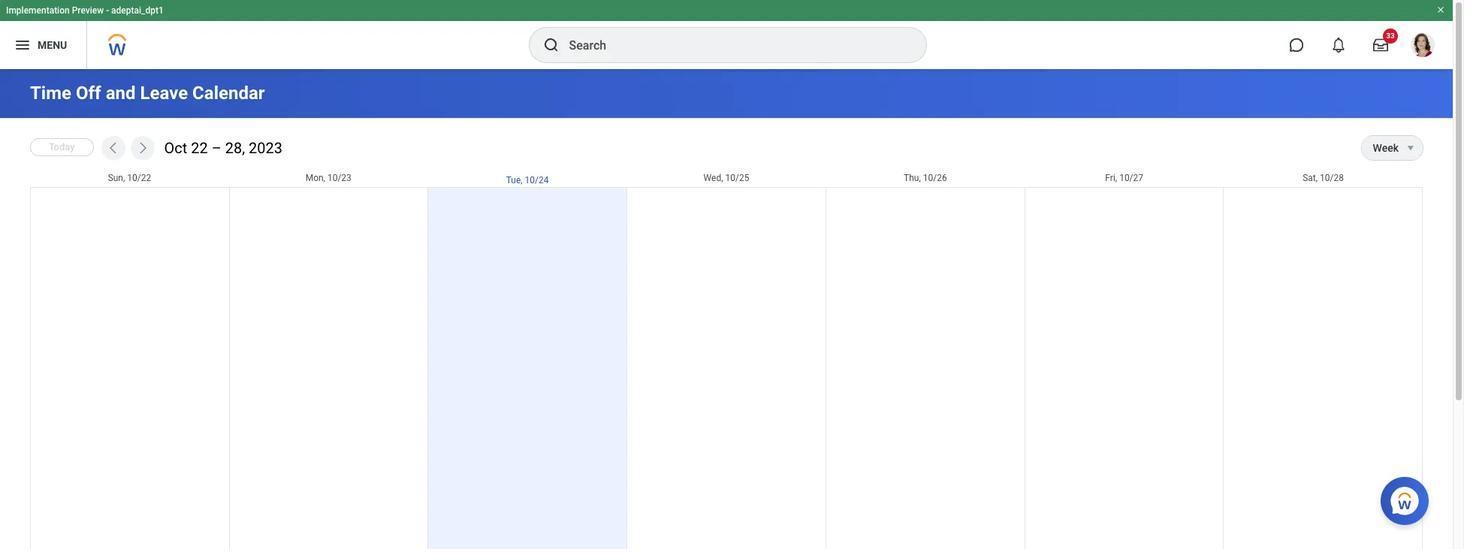 Task type: vqa. For each thing, say whether or not it's contained in the screenshot.
Update the appropriate information based on the employee's request - this may include:
no



Task type: locate. For each thing, give the bounding box(es) containing it.
implementation preview -   adeptai_dpt1
[[6, 5, 164, 16]]

10/27
[[1120, 173, 1144, 183]]

chevron left image
[[106, 141, 121, 156]]

10/25
[[725, 173, 749, 183]]

sun, 10/22
[[108, 173, 151, 183]]

chevron right image
[[135, 141, 150, 156]]

week button
[[1362, 136, 1399, 160]]

time off and leave calendar main content
[[0, 69, 1453, 549]]

notifications large image
[[1331, 38, 1346, 53]]

today button
[[30, 138, 94, 156]]

33
[[1386, 32, 1395, 40]]

time
[[30, 83, 71, 104]]

thu,
[[904, 173, 921, 183]]

sat, 10/28
[[1303, 173, 1344, 183]]

close environment banner image
[[1437, 5, 1446, 14]]

caret down image
[[1402, 142, 1420, 154]]

tue, 10/24
[[506, 175, 549, 186]]

fri, 10/27
[[1106, 173, 1144, 183]]

implementation
[[6, 5, 70, 16]]

inbox large image
[[1374, 38, 1389, 53]]

10/26
[[923, 173, 947, 183]]

10/22
[[127, 173, 151, 183]]

fri,
[[1106, 173, 1117, 183]]

10/28
[[1320, 173, 1344, 183]]

adeptai_dpt1
[[111, 5, 164, 16]]

–
[[212, 139, 222, 157]]

menu banner
[[0, 0, 1453, 69]]

sun,
[[108, 173, 125, 183]]

wed,
[[704, 173, 723, 183]]

calendar
[[192, 83, 265, 104]]

mon,
[[306, 173, 325, 183]]

sat,
[[1303, 173, 1318, 183]]

wed, 10/25
[[704, 173, 749, 183]]



Task type: describe. For each thing, give the bounding box(es) containing it.
22
[[191, 139, 208, 157]]

Search Workday  search field
[[569, 29, 895, 62]]

-
[[106, 5, 109, 16]]

leave
[[140, 83, 188, 104]]

oct
[[164, 139, 187, 157]]

off
[[76, 83, 101, 104]]

tue,
[[506, 175, 523, 186]]

justify image
[[14, 36, 32, 54]]

mon, 10/23
[[306, 173, 352, 183]]

profile logan mcneil image
[[1411, 33, 1435, 60]]

preview
[[72, 5, 104, 16]]

and
[[106, 83, 136, 104]]

menu
[[38, 39, 67, 51]]

2023
[[249, 139, 283, 157]]

oct 22 – 28, 2023
[[164, 139, 283, 157]]

33 button
[[1365, 29, 1398, 62]]

menu button
[[0, 21, 87, 69]]

time off and leave calendar
[[30, 83, 265, 104]]

thu, 10/26
[[904, 173, 947, 183]]

search image
[[542, 36, 560, 54]]

28,
[[225, 139, 245, 157]]

week
[[1373, 142, 1399, 154]]

10/24
[[525, 175, 549, 186]]

today
[[49, 141, 75, 153]]

10/23
[[328, 173, 352, 183]]



